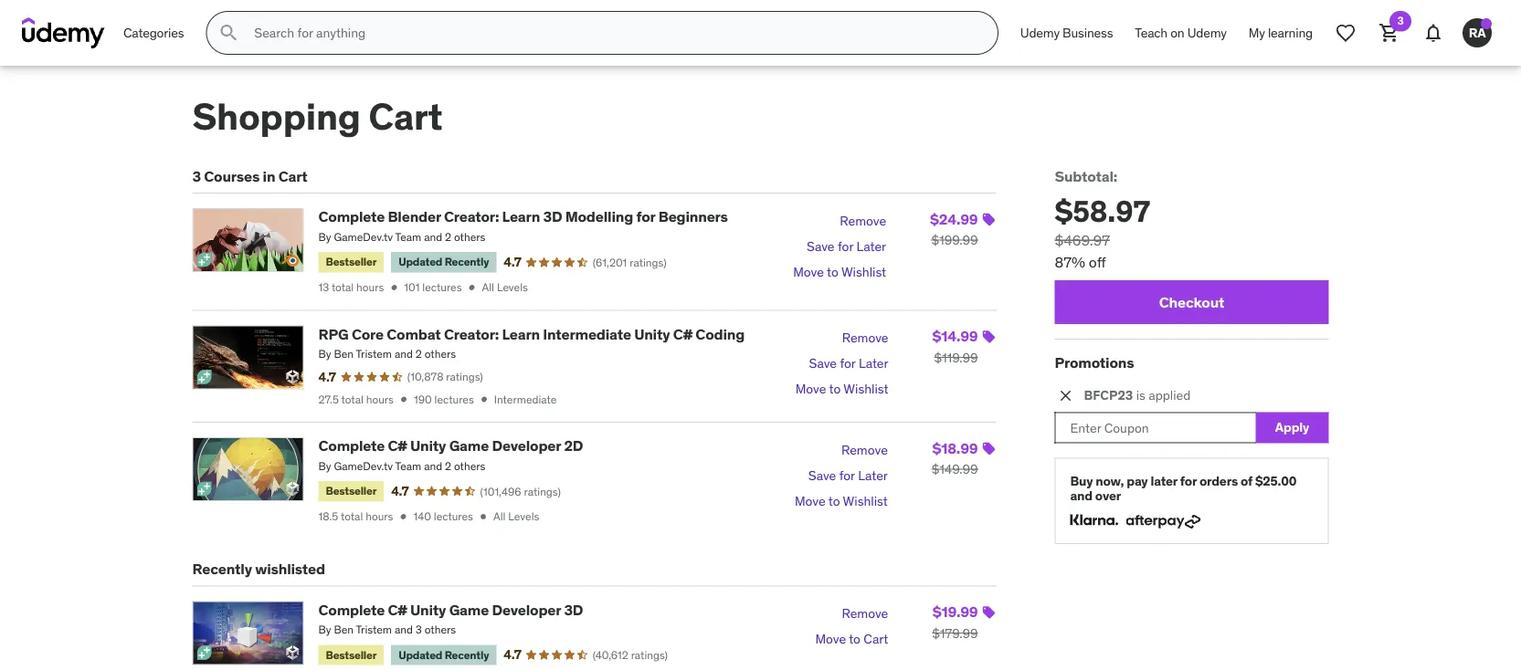 Task type: locate. For each thing, give the bounding box(es) containing it.
0 vertical spatial recently
[[445, 255, 489, 269]]

categories
[[123, 24, 184, 41]]

0 vertical spatial team
[[395, 230, 421, 244]]

coupon icon image for $14.99
[[982, 330, 996, 344]]

total right 13
[[332, 281, 354, 295]]

2
[[445, 230, 451, 244], [416, 347, 422, 361], [445, 459, 451, 473]]

complete inside complete blender creator: learn 3d modelling for beginners by gamedev.tv team and 2 others
[[318, 208, 385, 226]]

cart for 3 courses in cart
[[278, 167, 308, 186]]

0 horizontal spatial 3
[[192, 167, 201, 186]]

2 vertical spatial recently
[[445, 648, 489, 662]]

bestseller
[[326, 255, 377, 269], [326, 484, 377, 498], [326, 648, 377, 662]]

others
[[454, 230, 485, 244], [425, 347, 456, 361], [454, 459, 485, 473], [425, 623, 456, 637]]

1 vertical spatial move to wishlist button
[[796, 377, 889, 402]]

1 tristem from the top
[[356, 347, 392, 361]]

complete down 27.5 total hours
[[318, 437, 385, 455]]

creator:
[[444, 208, 499, 226], [444, 325, 499, 343]]

hours left the 101
[[356, 281, 384, 295]]

2 vertical spatial xxsmall image
[[477, 511, 490, 523]]

1 vertical spatial unity
[[410, 437, 446, 455]]

ben
[[334, 347, 354, 361], [334, 623, 354, 637]]

lectures right the 101
[[422, 281, 462, 295]]

tristem inside the complete c# unity game developer 3d by ben tristem and 3 others
[[356, 623, 392, 637]]

1 horizontal spatial cart
[[369, 94, 443, 140]]

cart
[[369, 94, 443, 140], [278, 167, 308, 186], [864, 631, 888, 648]]

2 vertical spatial complete
[[318, 601, 385, 619]]

save for $24.99
[[807, 238, 835, 255]]

bestseller for complete c# unity game developer 2d
[[326, 484, 377, 498]]

2 vertical spatial hours
[[366, 510, 393, 524]]

0 vertical spatial game
[[449, 437, 489, 455]]

1 game from the top
[[449, 437, 489, 455]]

xxsmall image left the 101
[[388, 281, 400, 294]]

cart for remove move to cart
[[864, 631, 888, 648]]

101 lectures
[[404, 281, 462, 295]]

klarna image
[[1070, 512, 1119, 529]]

updated recently down the complete c# unity game developer 3d by ben tristem and 3 others
[[399, 648, 489, 662]]

0 vertical spatial move to wishlist button
[[793, 260, 886, 285]]

remove button
[[840, 208, 886, 234], [842, 326, 889, 351], [841, 438, 888, 463], [842, 601, 888, 627]]

coupon icon image
[[982, 213, 996, 227], [982, 330, 996, 344], [982, 442, 996, 456], [982, 606, 996, 620]]

1 updated from the top
[[399, 255, 442, 269]]

move
[[793, 264, 824, 280], [796, 381, 826, 398], [795, 493, 826, 510], [815, 631, 846, 648]]

by down wishlisted
[[318, 623, 331, 637]]

2 down combat
[[416, 347, 422, 361]]

all levels up rpg core combat creator: learn intermediate unity c# coding link
[[482, 281, 528, 295]]

xxsmall image for unity
[[477, 511, 490, 523]]

updated down the complete c# unity game developer 3d by ben tristem and 3 others
[[399, 648, 442, 662]]

xxsmall image right 190 lectures
[[478, 393, 490, 406]]

recently left wishlisted
[[192, 560, 252, 579]]

4.7 down complete blender creator: learn 3d modelling for beginners by gamedev.tv team and 2 others
[[504, 254, 521, 270]]

recently down the complete c# unity game developer 3d by ben tristem and 3 others
[[445, 648, 489, 662]]

1 vertical spatial gamedev.tv
[[334, 459, 393, 473]]

0 vertical spatial complete
[[318, 208, 385, 226]]

0 vertical spatial 2
[[445, 230, 451, 244]]

1 ben from the top
[[334, 347, 354, 361]]

and left over
[[1070, 488, 1093, 504]]

udemy business
[[1020, 24, 1113, 41]]

2 tristem from the top
[[356, 623, 392, 637]]

for inside complete blender creator: learn 3d modelling for beginners by gamedev.tv team and 2 others
[[636, 208, 655, 226]]

1 vertical spatial creator:
[[444, 325, 499, 343]]

move to wishlist button for $18.99
[[795, 489, 888, 514]]

and down complete c# unity game developer 3d 'link'
[[395, 623, 413, 637]]

1 team from the top
[[395, 230, 421, 244]]

wishlist
[[841, 264, 886, 280], [844, 381, 889, 398], [843, 493, 888, 510]]

2 inside complete c# unity game developer 2d by gamedev.tv team and 2 others
[[445, 459, 451, 473]]

2 vertical spatial 2
[[445, 459, 451, 473]]

1 complete from the top
[[318, 208, 385, 226]]

3 down complete c# unity game developer 3d 'link'
[[416, 623, 422, 637]]

gamedev.tv up 13 total hours
[[334, 230, 393, 244]]

all for game
[[493, 510, 506, 524]]

team down the 'complete c# unity game developer 2d' link
[[395, 459, 421, 473]]

teach on udemy link
[[1124, 11, 1238, 55]]

$14.99
[[932, 327, 978, 346]]

0 vertical spatial wishlist
[[841, 264, 886, 280]]

2 updated from the top
[[399, 648, 442, 662]]

2 team from the top
[[395, 459, 421, 473]]

tristem
[[356, 347, 392, 361], [356, 623, 392, 637]]

1 vertical spatial wishlist
[[844, 381, 889, 398]]

all levels down the 101,496 ratings element on the bottom
[[493, 510, 539, 524]]

all right 101 lectures
[[482, 281, 494, 295]]

4 by from the top
[[318, 623, 331, 637]]

1 vertical spatial complete
[[318, 437, 385, 455]]

1 by from the top
[[318, 230, 331, 244]]

total right 18.5
[[341, 510, 363, 524]]

2 game from the top
[[449, 601, 489, 619]]

c# for complete c# unity game developer 3d
[[388, 601, 407, 619]]

4.7 up the 18.5 total hours
[[391, 483, 409, 500]]

1 vertical spatial all levels
[[493, 510, 539, 524]]

0 vertical spatial tristem
[[356, 347, 392, 361]]

levels down the 101,496 ratings element on the bottom
[[508, 510, 539, 524]]

0 vertical spatial learn
[[502, 208, 540, 226]]

and inside complete c# unity game developer 2d by gamedev.tv team and 2 others
[[424, 459, 442, 473]]

by inside the complete c# unity game developer 3d by ben tristem and 3 others
[[318, 623, 331, 637]]

2 developer from the top
[[492, 601, 561, 619]]

1 updated recently from the top
[[399, 255, 489, 269]]

4.7
[[504, 254, 521, 270], [318, 369, 336, 385], [391, 483, 409, 500], [504, 647, 521, 663]]

remove save for later move to wishlist
[[793, 213, 886, 280], [796, 330, 889, 398], [795, 442, 888, 510]]

and inside complete blender creator: learn 3d modelling for beginners by gamedev.tv team and 2 others
[[424, 230, 442, 244]]

0 vertical spatial lectures
[[422, 281, 462, 295]]

coupon icon image right $19.99
[[982, 606, 996, 620]]

1 vertical spatial 3d
[[564, 601, 583, 619]]

complete
[[318, 208, 385, 226], [318, 437, 385, 455], [318, 601, 385, 619]]

2 complete from the top
[[318, 437, 385, 455]]

coupon icon image right $14.99 on the right of the page
[[982, 330, 996, 344]]

udemy right on at right top
[[1187, 24, 1227, 41]]

intermediate down rpg core combat creator: learn intermediate unity c# coding by ben tristem and 2 others
[[494, 393, 557, 407]]

xxsmall image
[[466, 281, 478, 294], [397, 393, 410, 406], [477, 511, 490, 523]]

wishlisted
[[255, 560, 325, 579]]

c# inside rpg core combat creator: learn intermediate unity c# coding by ben tristem and 2 others
[[673, 325, 693, 343]]

coupon icon image for $19.99
[[982, 606, 996, 620]]

2 ben from the top
[[334, 623, 354, 637]]

2 horizontal spatial cart
[[864, 631, 888, 648]]

later left $149.99 on the bottom right of page
[[858, 467, 888, 484]]

blender
[[388, 208, 441, 226]]

2 horizontal spatial 3
[[1397, 14, 1404, 28]]

by
[[318, 230, 331, 244], [318, 347, 331, 361], [318, 459, 331, 473], [318, 623, 331, 637]]

1 vertical spatial developer
[[492, 601, 561, 619]]

complete inside complete c# unity game developer 2d by gamedev.tv team and 2 others
[[318, 437, 385, 455]]

0 vertical spatial later
[[856, 238, 886, 255]]

0 vertical spatial c#
[[673, 325, 693, 343]]

1 vertical spatial 2
[[416, 347, 422, 361]]

2 bestseller from the top
[[326, 484, 377, 498]]

140
[[413, 510, 431, 524]]

4.7 down the complete c# unity game developer 3d by ben tristem and 3 others
[[504, 647, 521, 663]]

move to wishlist button for $24.99
[[793, 260, 886, 285]]

87%
[[1055, 253, 1085, 272]]

$14.99 $119.99
[[932, 327, 978, 366]]

remove move to cart
[[815, 606, 888, 648]]

udemy left business
[[1020, 24, 1060, 41]]

remove button left $19.99
[[842, 601, 888, 627]]

recently up 101 lectures
[[445, 255, 489, 269]]

lectures right 140
[[434, 510, 473, 524]]

1 vertical spatial tristem
[[356, 623, 392, 637]]

1 vertical spatial bestseller
[[326, 484, 377, 498]]

0 vertical spatial save
[[807, 238, 835, 255]]

1 vertical spatial lectures
[[434, 393, 474, 407]]

ratings) right (101,496
[[524, 484, 561, 499]]

1 horizontal spatial udemy
[[1187, 24, 1227, 41]]

xxsmall image for creator:
[[388, 281, 400, 294]]

recently for c#
[[445, 648, 489, 662]]

2 up 101 lectures
[[445, 230, 451, 244]]

all
[[482, 281, 494, 295], [493, 510, 506, 524]]

xxsmall image down (101,496
[[477, 511, 490, 523]]

all levels
[[482, 281, 528, 295], [493, 510, 539, 524]]

others down complete blender creator: learn 3d modelling for beginners link
[[454, 230, 485, 244]]

learning
[[1268, 24, 1313, 41]]

save for $18.99
[[808, 467, 836, 484]]

hours left 140
[[366, 510, 393, 524]]

udemy business link
[[1009, 11, 1124, 55]]

to for save for later button corresponding to $18.99
[[828, 493, 840, 510]]

2 vertical spatial unity
[[410, 601, 446, 619]]

developer for 2d
[[492, 437, 561, 455]]

developer inside the complete c# unity game developer 3d by ben tristem and 3 others
[[492, 601, 561, 619]]

2 vertical spatial cart
[[864, 631, 888, 648]]

2 vertical spatial total
[[341, 510, 363, 524]]

and down blender
[[424, 230, 442, 244]]

game inside the complete c# unity game developer 3d by ben tristem and 3 others
[[449, 601, 489, 619]]

0 vertical spatial creator:
[[444, 208, 499, 226]]

2 vertical spatial save
[[808, 467, 836, 484]]

levels for game
[[508, 510, 539, 524]]

0 vertical spatial gamedev.tv
[[334, 230, 393, 244]]

$25.00
[[1255, 473, 1297, 489]]

remove button for save for later button corresponding to $18.99
[[841, 438, 888, 463]]

0 vertical spatial xxsmall image
[[388, 281, 400, 294]]

0 vertical spatial save for later button
[[807, 234, 886, 260]]

cart inside the remove move to cart
[[864, 631, 888, 648]]

total
[[332, 281, 354, 295], [341, 393, 363, 407], [341, 510, 363, 524]]

3d inside the complete c# unity game developer 3d by ben tristem and 3 others
[[564, 601, 583, 619]]

others down the 'complete c# unity game developer 2d' link
[[454, 459, 485, 473]]

move to wishlist button
[[793, 260, 886, 285], [796, 377, 889, 402], [795, 489, 888, 514]]

all down (101,496
[[493, 510, 506, 524]]

1 coupon icon image from the top
[[982, 213, 996, 227]]

others up (10,878 ratings)
[[425, 347, 456, 361]]

0 horizontal spatial 3d
[[543, 208, 562, 226]]

and down the 'complete c# unity game developer 2d' link
[[424, 459, 442, 473]]

team down blender
[[395, 230, 421, 244]]

1 vertical spatial learn
[[502, 325, 540, 343]]

2 updated recently from the top
[[399, 648, 489, 662]]

0 vertical spatial bestseller
[[326, 255, 377, 269]]

gamedev.tv
[[334, 230, 393, 244], [334, 459, 393, 473]]

remove button left $14.99 on the right of the page
[[842, 326, 889, 351]]

small image
[[1057, 387, 1075, 405]]

checkout
[[1159, 293, 1225, 312]]

creator: inside rpg core combat creator: learn intermediate unity c# coding by ben tristem and 2 others
[[444, 325, 499, 343]]

later
[[856, 238, 886, 255], [859, 355, 889, 372], [858, 467, 888, 484]]

others down complete c# unity game developer 3d 'link'
[[425, 623, 456, 637]]

1 vertical spatial ben
[[334, 623, 354, 637]]

ratings) inside "40,612 ratings" element
[[631, 648, 668, 663]]

1 vertical spatial c#
[[388, 437, 407, 455]]

off
[[1089, 253, 1106, 272]]

gamedev.tv inside complete blender creator: learn 3d modelling for beginners by gamedev.tv team and 2 others
[[334, 230, 393, 244]]

0 vertical spatial all
[[482, 281, 494, 295]]

1 vertical spatial updated
[[399, 648, 442, 662]]

coupon icon image for $24.99
[[982, 213, 996, 227]]

3 bestseller from the top
[[326, 648, 377, 662]]

updated up the 101
[[399, 255, 442, 269]]

(10,878 ratings)
[[407, 370, 483, 384]]

updated recently
[[399, 255, 489, 269], [399, 648, 489, 662]]

recently wishlisted
[[192, 560, 325, 579]]

of
[[1241, 473, 1253, 489]]

gamedev.tv inside complete c# unity game developer 2d by gamedev.tv team and 2 others
[[334, 459, 393, 473]]

2 vertical spatial 3
[[416, 623, 422, 637]]

complete blender creator: learn 3d modelling for beginners by gamedev.tv team and 2 others
[[318, 208, 728, 244]]

lectures down 10,878 ratings element
[[434, 393, 474, 407]]

ratings) right (40,612
[[631, 648, 668, 663]]

2 vertical spatial remove save for later move to wishlist
[[795, 442, 888, 510]]

ratings) inside 61,201 ratings element
[[630, 255, 667, 270]]

learn inside complete blender creator: learn 3d modelling for beginners by gamedev.tv team and 2 others
[[502, 208, 540, 226]]

by down 'rpg'
[[318, 347, 331, 361]]

1 vertical spatial team
[[395, 459, 421, 473]]

0 horizontal spatial cart
[[278, 167, 308, 186]]

$18.99 $149.99
[[932, 439, 978, 478]]

0 vertical spatial all levels
[[482, 281, 528, 295]]

others inside complete blender creator: learn 3d modelling for beginners by gamedev.tv team and 2 others
[[454, 230, 485, 244]]

ra link
[[1455, 11, 1499, 55]]

0 horizontal spatial udemy
[[1020, 24, 1060, 41]]

1 vertical spatial 3
[[192, 167, 201, 186]]

4 coupon icon image from the top
[[982, 606, 996, 620]]

0 vertical spatial updated recently
[[399, 255, 489, 269]]

creator: right blender
[[444, 208, 499, 226]]

Enter Coupon text field
[[1055, 412, 1256, 443]]

wishlist for $18.99
[[843, 493, 888, 510]]

0 vertical spatial levels
[[497, 281, 528, 295]]

for inside buy now, pay later for orders of $25.00 and over
[[1180, 473, 1197, 489]]

for
[[636, 208, 655, 226], [838, 238, 853, 255], [840, 355, 856, 372], [839, 467, 855, 484], [1180, 473, 1197, 489]]

hours for c#
[[366, 510, 393, 524]]

2 vertical spatial xxsmall image
[[397, 511, 410, 523]]

hours left 190
[[366, 393, 394, 407]]

ben inside rpg core combat creator: learn intermediate unity c# coding by ben tristem and 2 others
[[334, 347, 354, 361]]

to for save for later button corresponding to $24.99
[[827, 264, 839, 280]]

xxsmall image
[[388, 281, 400, 294], [478, 393, 490, 406], [397, 511, 410, 523]]

ben inside the complete c# unity game developer 3d by ben tristem and 3 others
[[334, 623, 354, 637]]

unity inside complete c# unity game developer 2d by gamedev.tv team and 2 others
[[410, 437, 446, 455]]

applied
[[1149, 387, 1191, 404]]

3
[[1397, 14, 1404, 28], [192, 167, 201, 186], [416, 623, 422, 637]]

1 vertical spatial save for later button
[[809, 351, 889, 377]]

1 vertical spatial game
[[449, 601, 489, 619]]

2 down the 'complete c# unity game developer 2d' link
[[445, 459, 451, 473]]

unity for complete c# unity game developer 2d
[[410, 437, 446, 455]]

0 vertical spatial 3
[[1397, 14, 1404, 28]]

creator: up (10,878 ratings)
[[444, 325, 499, 343]]

1 vertical spatial all
[[493, 510, 506, 524]]

$58.97
[[1055, 193, 1150, 230]]

updated recently up 101 lectures
[[399, 255, 489, 269]]

game
[[449, 437, 489, 455], [449, 601, 489, 619]]

remove button for move to cart button
[[842, 601, 888, 627]]

and down combat
[[395, 347, 413, 361]]

shopping cart with 3 items image
[[1379, 22, 1401, 44]]

61,201 ratings element
[[593, 255, 667, 270]]

1 vertical spatial updated recently
[[399, 648, 489, 662]]

to
[[827, 264, 839, 280], [829, 381, 841, 398], [828, 493, 840, 510], [849, 631, 861, 648]]

coupon icon image right $18.99
[[982, 442, 996, 456]]

recently
[[445, 255, 489, 269], [192, 560, 252, 579], [445, 648, 489, 662]]

save for later button for $18.99
[[808, 463, 888, 489]]

bfcp23
[[1084, 387, 1133, 404]]

xxsmall image left 140
[[397, 511, 410, 523]]

3 for 3
[[1397, 14, 1404, 28]]

$24.99 $199.99
[[930, 210, 978, 249]]

remove save for later move to wishlist for $18.99
[[795, 442, 888, 510]]

4.7 for gamedev.tv
[[391, 483, 409, 500]]

on
[[1171, 24, 1185, 41]]

4.7 for beginners
[[504, 254, 521, 270]]

developer
[[492, 437, 561, 455], [492, 601, 561, 619]]

complete left blender
[[318, 208, 385, 226]]

0 vertical spatial 3d
[[543, 208, 562, 226]]

1 vertical spatial total
[[341, 393, 363, 407]]

complete inside the complete c# unity game developer 3d by ben tristem and 3 others
[[318, 601, 385, 619]]

teach
[[1135, 24, 1168, 41]]

developer inside complete c# unity game developer 2d by gamedev.tv team and 2 others
[[492, 437, 561, 455]]

$469.97
[[1055, 231, 1110, 250]]

total right the 27.5
[[341, 393, 363, 407]]

1 developer from the top
[[492, 437, 561, 455]]

3 complete from the top
[[318, 601, 385, 619]]

xxsmall image right 101 lectures
[[466, 281, 478, 294]]

1 vertical spatial cart
[[278, 167, 308, 186]]

0 vertical spatial updated
[[399, 255, 442, 269]]

coupon icon image right $24.99
[[982, 213, 996, 227]]

3 left notifications icon
[[1397, 14, 1404, 28]]

complete down wishlisted
[[318, 601, 385, 619]]

later for $18.99
[[858, 467, 888, 484]]

(40,612
[[593, 648, 628, 663]]

3d
[[543, 208, 562, 226], [564, 601, 583, 619]]

13 total hours
[[318, 281, 384, 295]]

later left $199.99
[[856, 238, 886, 255]]

2 vertical spatial c#
[[388, 601, 407, 619]]

ratings) for 2d
[[524, 484, 561, 499]]

remove button left $18.99
[[841, 438, 888, 463]]

tristem down complete c# unity game developer 3d 'link'
[[356, 623, 392, 637]]

xxsmall image left 190
[[397, 393, 410, 406]]

2 vertical spatial lectures
[[434, 510, 473, 524]]

2 vertical spatial move to wishlist button
[[795, 489, 888, 514]]

3 coupon icon image from the top
[[982, 442, 996, 456]]

remove up move to cart button
[[842, 606, 888, 622]]

ratings) right the (61,201
[[630, 255, 667, 270]]

3 by from the top
[[318, 459, 331, 473]]

unity inside the complete c# unity game developer 3d by ben tristem and 3 others
[[410, 601, 446, 619]]

3 for 3 courses in cart
[[192, 167, 201, 186]]

orders
[[1200, 473, 1238, 489]]

creator: inside complete blender creator: learn 3d modelling for beginners by gamedev.tv team and 2 others
[[444, 208, 499, 226]]

ratings) inside the 101,496 ratings element
[[524, 484, 561, 499]]

0 vertical spatial unity
[[634, 325, 670, 343]]

0 vertical spatial xxsmall image
[[466, 281, 478, 294]]

c# inside the complete c# unity game developer 3d by ben tristem and 3 others
[[388, 601, 407, 619]]

2 vertical spatial bestseller
[[326, 648, 377, 662]]

by up 13
[[318, 230, 331, 244]]

0 vertical spatial remove save for later move to wishlist
[[793, 213, 886, 280]]

1 horizontal spatial 3
[[416, 623, 422, 637]]

0 vertical spatial total
[[332, 281, 354, 295]]

2 gamedev.tv from the top
[[334, 459, 393, 473]]

game inside complete c# unity game developer 2d by gamedev.tv team and 2 others
[[449, 437, 489, 455]]

remove left $24.99
[[840, 213, 886, 229]]

2 learn from the top
[[502, 325, 540, 343]]

2 vertical spatial wishlist
[[843, 493, 888, 510]]

later left $119.99
[[859, 355, 889, 372]]

1 learn from the top
[[502, 208, 540, 226]]

complete for complete blender creator: learn 3d modelling for beginners
[[318, 208, 385, 226]]

1 bestseller from the top
[[326, 255, 377, 269]]

10,878 ratings element
[[407, 369, 483, 385]]

by up 18.5
[[318, 459, 331, 473]]

2 coupon icon image from the top
[[982, 330, 996, 344]]

intermediate inside rpg core combat creator: learn intermediate unity c# coding by ben tristem and 2 others
[[543, 325, 631, 343]]

levels up rpg core combat creator: learn intermediate unity c# coding link
[[497, 281, 528, 295]]

2 by from the top
[[318, 347, 331, 361]]

udemy image
[[22, 17, 105, 48]]

checkout button
[[1055, 281, 1329, 325]]

2 vertical spatial later
[[858, 467, 888, 484]]

lectures for unity
[[434, 510, 473, 524]]

1 vertical spatial levels
[[508, 510, 539, 524]]

3 left courses
[[192, 167, 201, 186]]

rpg
[[318, 325, 349, 343]]

move to cart button
[[815, 627, 888, 653]]

gamedev.tv up the 18.5 total hours
[[334, 459, 393, 473]]

c# for complete c# unity game developer 2d
[[388, 437, 407, 455]]

core
[[352, 325, 384, 343]]

(10,878
[[407, 370, 444, 384]]

c#
[[673, 325, 693, 343], [388, 437, 407, 455], [388, 601, 407, 619]]

1 horizontal spatial 3d
[[564, 601, 583, 619]]

learn
[[502, 208, 540, 226], [502, 325, 540, 343]]

c# inside complete c# unity game developer 2d by gamedev.tv team and 2 others
[[388, 437, 407, 455]]

0 vertical spatial ben
[[334, 347, 354, 361]]

tristem down core
[[356, 347, 392, 361]]

wishlist for $24.99
[[841, 264, 886, 280]]

0 vertical spatial hours
[[356, 281, 384, 295]]

remove button left $24.99
[[840, 208, 886, 234]]

shopping
[[192, 94, 361, 140]]

complete c# unity game developer 3d link
[[318, 601, 583, 619]]

intermediate down the (61,201
[[543, 325, 631, 343]]

0 vertical spatial developer
[[492, 437, 561, 455]]

ratings) up 190 lectures
[[446, 370, 483, 384]]

2 vertical spatial save for later button
[[808, 463, 888, 489]]

rpg core combat creator: learn intermediate unity c# coding by ben tristem and 2 others
[[318, 325, 745, 361]]

udemy
[[1020, 24, 1060, 41], [1187, 24, 1227, 41]]

levels for learn
[[497, 281, 528, 295]]

0 vertical spatial intermediate
[[543, 325, 631, 343]]

1 gamedev.tv from the top
[[334, 230, 393, 244]]

you have alerts image
[[1481, 18, 1492, 29]]



Task type: describe. For each thing, give the bounding box(es) containing it.
move inside the remove move to cart
[[815, 631, 846, 648]]

hours for blender
[[356, 281, 384, 295]]

$179.99
[[932, 625, 978, 642]]

others inside complete c# unity game developer 2d by gamedev.tv team and 2 others
[[454, 459, 485, 473]]

$199.99
[[931, 232, 978, 249]]

promotions
[[1055, 354, 1134, 372]]

1 vertical spatial xxsmall image
[[478, 393, 490, 406]]

ratings) inside 10,878 ratings element
[[446, 370, 483, 384]]

4.7 up the 27.5
[[318, 369, 336, 385]]

all levels for game
[[493, 510, 539, 524]]

notifications image
[[1423, 22, 1444, 44]]

3 inside the complete c# unity game developer 3d by ben tristem and 3 others
[[416, 623, 422, 637]]

remove inside the remove move to cart
[[842, 606, 888, 622]]

updated recently for creator:
[[399, 255, 489, 269]]

18.5 total hours
[[318, 510, 393, 524]]

1 vertical spatial later
[[859, 355, 889, 372]]

remove button for the middle save for later button
[[842, 326, 889, 351]]

my
[[1249, 24, 1265, 41]]

others inside rpg core combat creator: learn intermediate unity c# coding by ben tristem and 2 others
[[425, 347, 456, 361]]

by inside complete c# unity game developer 2d by gamedev.tv team and 2 others
[[318, 459, 331, 473]]

remove button for save for later button corresponding to $24.99
[[840, 208, 886, 234]]

others inside the complete c# unity game developer 3d by ben tristem and 3 others
[[425, 623, 456, 637]]

bestseller for complete blender creator: learn 3d modelling for beginners
[[326, 255, 377, 269]]

categories button
[[112, 11, 195, 55]]

3 courses in cart
[[192, 167, 308, 186]]

(61,201 ratings)
[[593, 255, 667, 270]]

beginners
[[658, 208, 728, 226]]

(61,201
[[593, 255, 627, 270]]

over
[[1095, 488, 1121, 504]]

complete for complete c# unity game developer 2d
[[318, 437, 385, 455]]

buy now, pay later for orders of $25.00 and over
[[1070, 473, 1297, 504]]

27.5
[[318, 393, 339, 407]]

$24.99
[[930, 210, 978, 229]]

190 lectures
[[414, 393, 474, 407]]

3d inside complete blender creator: learn 3d modelling for beginners by gamedev.tv team and 2 others
[[543, 208, 562, 226]]

subtotal: $58.97 $469.97 87% off
[[1055, 167, 1150, 272]]

1 vertical spatial recently
[[192, 560, 252, 579]]

140 lectures
[[413, 510, 473, 524]]

total for complete c# unity game developer 2d
[[341, 510, 363, 524]]

4.7 for ben
[[504, 647, 521, 663]]

remove save for later move to wishlist for $24.99
[[793, 213, 886, 280]]

pay
[[1127, 473, 1148, 489]]

updated for c#
[[399, 648, 442, 662]]

subtotal:
[[1055, 167, 1117, 186]]

to for the middle save for later button
[[829, 381, 841, 398]]

bfcp23 is applied
[[1084, 387, 1191, 404]]

game for 2d
[[449, 437, 489, 455]]

complete for complete c# unity game developer 3d
[[318, 601, 385, 619]]

shopping cart
[[192, 94, 443, 140]]

updated recently for unity
[[399, 648, 489, 662]]

0 vertical spatial cart
[[369, 94, 443, 140]]

(40,612 ratings)
[[593, 648, 668, 663]]

later
[[1151, 473, 1178, 489]]

my learning link
[[1238, 11, 1324, 55]]

and inside rpg core combat creator: learn intermediate unity c# coding by ben tristem and 2 others
[[395, 347, 413, 361]]

complete c# unity game developer 2d by gamedev.tv team and 2 others
[[318, 437, 583, 473]]

tristem inside rpg core combat creator: learn intermediate unity c# coding by ben tristem and 2 others
[[356, 347, 392, 361]]

2 udemy from the left
[[1187, 24, 1227, 41]]

ratings) for modelling
[[630, 255, 667, 270]]

apply button
[[1256, 412, 1329, 443]]

by inside complete blender creator: learn 3d modelling for beginners by gamedev.tv team and 2 others
[[318, 230, 331, 244]]

unity inside rpg core combat creator: learn intermediate unity c# coding by ben tristem and 2 others
[[634, 325, 670, 343]]

$119.99
[[934, 349, 978, 366]]

Search for anything text field
[[251, 17, 976, 48]]

1 vertical spatial hours
[[366, 393, 394, 407]]

wishlist image
[[1335, 22, 1357, 44]]

combat
[[387, 325, 441, 343]]

1 vertical spatial intermediate
[[494, 393, 557, 407]]

$19.99
[[933, 603, 978, 622]]

rpg core combat creator: learn intermediate unity c# coding link
[[318, 325, 745, 343]]

xxsmall image for creator:
[[466, 281, 478, 294]]

2d
[[564, 437, 583, 455]]

coding
[[696, 325, 745, 343]]

1 udemy from the left
[[1020, 24, 1060, 41]]

101
[[404, 281, 420, 295]]

27.5 total hours
[[318, 393, 394, 407]]

190
[[414, 393, 432, 407]]

$149.99
[[932, 461, 978, 478]]

ratings) for 3d
[[631, 648, 668, 663]]

(101,496
[[480, 484, 521, 499]]

complete c# unity game developer 3d by ben tristem and 3 others
[[318, 601, 583, 637]]

complete c# unity game developer 2d link
[[318, 437, 583, 455]]

submit search image
[[218, 22, 240, 44]]

learn inside rpg core combat creator: learn intermediate unity c# coding by ben tristem and 2 others
[[502, 325, 540, 343]]

apply
[[1275, 419, 1309, 436]]

2 inside rpg core combat creator: learn intermediate unity c# coding by ben tristem and 2 others
[[416, 347, 422, 361]]

1 vertical spatial xxsmall image
[[397, 393, 410, 406]]

ra
[[1469, 24, 1486, 41]]

1 vertical spatial remove save for later move to wishlist
[[796, 330, 889, 398]]

all for learn
[[482, 281, 494, 295]]

business
[[1063, 24, 1113, 41]]

to inside the remove move to cart
[[849, 631, 861, 648]]

by inside rpg core combat creator: learn intermediate unity c# coding by ben tristem and 2 others
[[318, 347, 331, 361]]

remove left $14.99 on the right of the page
[[842, 330, 889, 346]]

is
[[1136, 387, 1146, 404]]

coupon icon image for $18.99
[[982, 442, 996, 456]]

save for later button for $24.99
[[807, 234, 886, 260]]

developer for 3d
[[492, 601, 561, 619]]

buy
[[1070, 473, 1093, 489]]

afterpay image
[[1126, 515, 1201, 529]]

$18.99
[[932, 439, 978, 458]]

courses
[[204, 167, 260, 186]]

3 link
[[1368, 11, 1412, 55]]

team inside complete blender creator: learn 3d modelling for beginners by gamedev.tv team and 2 others
[[395, 230, 421, 244]]

13
[[318, 281, 329, 295]]

game for 3d
[[449, 601, 489, 619]]

remove left $18.99
[[841, 442, 888, 458]]

later for $24.99
[[856, 238, 886, 255]]

18.5
[[318, 510, 338, 524]]

xxsmall image for unity
[[397, 511, 410, 523]]

modelling
[[565, 208, 633, 226]]

lectures for creator:
[[422, 281, 462, 295]]

total for complete blender creator: learn 3d modelling for beginners
[[332, 281, 354, 295]]

teach on udemy
[[1135, 24, 1227, 41]]

and inside buy now, pay later for orders of $25.00 and over
[[1070, 488, 1093, 504]]

my learning
[[1249, 24, 1313, 41]]

40,612 ratings element
[[593, 648, 668, 663]]

now,
[[1096, 473, 1124, 489]]

team inside complete c# unity game developer 2d by gamedev.tv team and 2 others
[[395, 459, 421, 473]]

recently for blender
[[445, 255, 489, 269]]

all levels for learn
[[482, 281, 528, 295]]

1 vertical spatial save
[[809, 355, 837, 372]]

and inside the complete c# unity game developer 3d by ben tristem and 3 others
[[395, 623, 413, 637]]

(101,496 ratings)
[[480, 484, 561, 499]]

2 inside complete blender creator: learn 3d modelling for beginners by gamedev.tv team and 2 others
[[445, 230, 451, 244]]

101,496 ratings element
[[480, 484, 561, 499]]

updated for blender
[[399, 255, 442, 269]]

in
[[263, 167, 275, 186]]

$19.99 $179.99
[[932, 603, 978, 642]]

bestseller for complete c# unity game developer 3d
[[326, 648, 377, 662]]

unity for complete c# unity game developer 3d
[[410, 601, 446, 619]]

complete blender creator: learn 3d modelling for beginners link
[[318, 208, 728, 226]]



Task type: vqa. For each thing, say whether or not it's contained in the screenshot.
$18.99 REMOVE SAVE FOR LATER MOVE TO WISHLIST
yes



